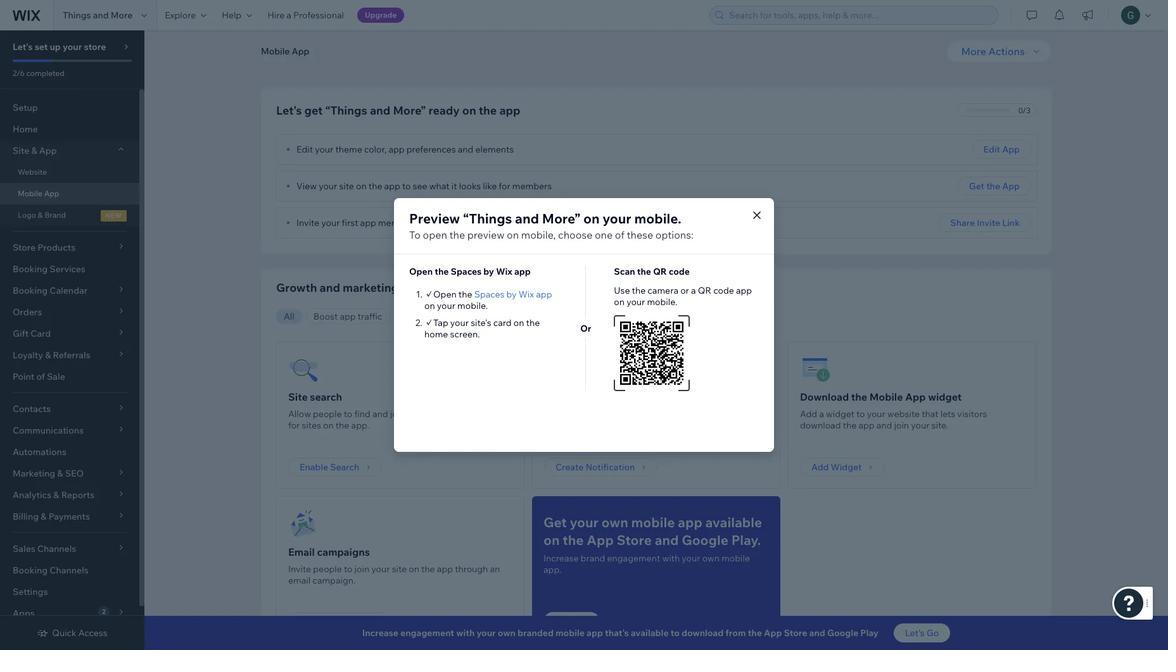 Task type: vqa. For each thing, say whether or not it's contained in the screenshot.
the right Wix
yes



Task type: describe. For each thing, give the bounding box(es) containing it.
with inside 'get your own mobile app available on the app store and google play. increase brand engagement with your own mobile app.'
[[663, 553, 680, 565]]

join inside site search allow people to find and join your site when searching for sites on the app.
[[390, 409, 405, 420]]

shop
[[396, 32, 407, 37]]

point
[[13, 371, 34, 383]]

by for open the spaces by wix app on your mobile. tap your site's card on the home screen.
[[507, 289, 517, 300]]

add widget
[[812, 462, 862, 473]]

the down open the spaces by wix app
[[459, 289, 472, 300]]

download inside download the mobile app widget add a widget to your website that lets visitors download the app and join your site.
[[800, 420, 841, 432]]

enable
[[300, 462, 328, 473]]

channels
[[50, 565, 89, 577]]

ready
[[429, 103, 460, 118]]

app. inside 'get your own mobile app available on the app store and google play. increase brand engagement with your own mobile app.'
[[544, 565, 562, 576]]

growth
[[276, 281, 317, 295]]

automations link
[[0, 442, 139, 463]]

of inside sidebar element
[[36, 371, 45, 383]]

0 horizontal spatial let's go button
[[544, 613, 600, 632]]

send campaign
[[300, 617, 367, 629]]

2 horizontal spatial let's
[[906, 628, 925, 639]]

mobile inside download the mobile app widget add a widget to your website that lets visitors download the app and join your site.
[[870, 391, 903, 404]]

create notification button
[[544, 458, 658, 477]]

1 horizontal spatial own
[[602, 515, 629, 531]]

spaces for open the spaces by wix app
[[451, 266, 482, 278]]

1 horizontal spatial go
[[927, 628, 939, 639]]

2 vertical spatial mobile
[[556, 628, 585, 639]]

brand
[[581, 553, 605, 565]]

email
[[288, 546, 315, 559]]

0 vertical spatial engagement
[[484, 217, 537, 229]]

2 horizontal spatial members
[[513, 181, 552, 192]]

hire
[[268, 10, 285, 21]]

help
[[222, 10, 242, 21]]

sidebar element
[[0, 30, 145, 651]]

widget
[[831, 462, 862, 473]]

like
[[483, 181, 497, 192]]

to left start
[[420, 217, 428, 229]]

mobile. inside use the camera or a qr code app on your mobile.
[[647, 297, 678, 308]]

0 horizontal spatial code
[[669, 266, 690, 278]]

access
[[78, 628, 108, 639]]

qr inside use the camera or a qr code app on your mobile.
[[698, 285, 712, 297]]

booking services
[[13, 264, 85, 275]]

allow
[[288, 409, 311, 420]]

let's get "things and more" ready on the app
[[276, 103, 521, 118]]

getting
[[452, 217, 482, 229]]

all
[[284, 311, 295, 323]]

push notifications heading
[[544, 390, 632, 405]]

and inside download the mobile app widget add a widget to your website that lets visitors download the app and join your site.
[[877, 420, 893, 432]]

0 horizontal spatial widget
[[826, 409, 855, 420]]

these
[[627, 229, 654, 241]]

create
[[556, 462, 584, 473]]

spaces for open the spaces by wix app on your mobile. tap your site's card on the home screen.
[[474, 289, 505, 300]]

0 horizontal spatial qr
[[654, 266, 667, 278]]

home for home schedule services shop
[[315, 31, 328, 37]]

site & app
[[13, 145, 57, 157]]

open
[[423, 229, 447, 241]]

app inside 'get your own mobile app available on the app store and google play. increase brand engagement with your own mobile app.'
[[587, 532, 614, 549]]

quick
[[52, 628, 76, 639]]

to inside email campaigns invite people to join your site on the app through an email campaign.
[[344, 564, 353, 575]]

card
[[494, 318, 512, 329]]

tap
[[434, 318, 449, 329]]

app inside the open the spaces by wix app on your mobile. tap your site's card on the home screen.
[[536, 289, 552, 300]]

download
[[800, 391, 849, 404]]

or
[[681, 285, 689, 297]]

and inside site search allow people to find and join your site when searching for sites on the app.
[[373, 409, 388, 420]]

one
[[595, 229, 613, 241]]

the right scan
[[637, 266, 652, 278]]

let's set up your store
[[13, 41, 106, 53]]

0 horizontal spatial own
[[498, 628, 516, 639]]

visitors
[[958, 409, 988, 420]]

the inside email campaigns invite people to join your site on the app through an email campaign.
[[421, 564, 435, 575]]

to right that's
[[671, 628, 680, 639]]

notifications
[[571, 391, 632, 404]]

store
[[84, 41, 106, 53]]

code inside use the camera or a qr code app on your mobile.
[[714, 285, 734, 297]]

mobile. inside the open the spaces by wix app on your mobile. tap your site's card on the home screen.
[[458, 300, 488, 312]]

open for open the spaces by wix app on your mobile. tap your site's card on the home screen.
[[434, 289, 457, 300]]

when
[[445, 409, 467, 420]]

setup
[[13, 102, 38, 113]]

through
[[455, 564, 488, 575]]

the inside 'get your own mobile app available on the app store and google play. increase brand engagement with your own mobile app.'
[[563, 532, 584, 549]]

download the mobile app widget heading
[[800, 390, 962, 405]]

mobile app link
[[0, 183, 139, 205]]

your inside site search allow people to find and join your site when searching for sites on the app.
[[407, 409, 426, 420]]

use
[[614, 285, 630, 297]]

schedule
[[338, 32, 358, 37]]

invite inside button
[[977, 217, 1001, 229]]

choose
[[558, 229, 593, 241]]

set
[[35, 41, 48, 53]]

email campaigns invite people to join your site on the app through an email campaign.
[[288, 546, 500, 587]]

branded
[[518, 628, 554, 639]]

view your site on the app to see what it looks like for members
[[297, 181, 552, 192]]

1 horizontal spatial members
[[455, 311, 494, 323]]

2 horizontal spatial mobile
[[722, 553, 750, 565]]

join inside email campaigns invite people to join your site on the app through an email campaign.
[[355, 564, 370, 575]]

preview
[[409, 210, 460, 227]]

preview
[[468, 229, 505, 241]]

0 horizontal spatial go
[[577, 617, 589, 628]]

1 vertical spatial own
[[703, 553, 720, 565]]

1 horizontal spatial let's
[[555, 617, 575, 628]]

increase engagement with your own branded mobile app that's available to download from the app store and google play
[[362, 628, 879, 639]]

the right 'card'
[[526, 318, 540, 329]]

0 horizontal spatial "things
[[325, 103, 367, 118]]

0 vertical spatial with
[[435, 311, 453, 323]]

get the app button
[[958, 177, 1032, 196]]

scan
[[614, 266, 635, 278]]

completed
[[26, 68, 64, 78]]

mobile app for mobile app button at the left
[[261, 46, 310, 57]]

open the spaces by wix app
[[409, 266, 531, 278]]

google inside 'get your own mobile app available on the app store and google play. increase brand engagement with your own mobile app.'
[[682, 532, 729, 549]]

for for search
[[288, 420, 300, 432]]

get
[[305, 103, 323, 118]]

people for campaigns
[[313, 564, 342, 575]]

scan the qr code
[[614, 266, 690, 278]]

lets
[[941, 409, 956, 420]]

marketing
[[343, 281, 399, 295]]

enable search button
[[288, 458, 382, 477]]

of inside preview "things and more" on your mobile. to open the preview on mobile, choose one of these options:
[[615, 229, 625, 241]]

invite down 'view'
[[297, 217, 320, 229]]

start
[[430, 217, 450, 229]]

the inside use the camera or a qr code app on your mobile.
[[632, 285, 646, 297]]

theme
[[336, 144, 362, 155]]

2/6
[[13, 68, 25, 78]]

1 horizontal spatial google
[[828, 628, 859, 639]]

campaign.
[[313, 575, 356, 587]]

home link
[[0, 119, 139, 140]]

a inside hire a professional link
[[287, 10, 292, 21]]

open the spaces by wix app on your mobile. tap your site's card on the home screen.
[[425, 289, 552, 340]]

enable search
[[300, 462, 360, 473]]

what
[[430, 181, 450, 192]]

and inside preview "things and more" on your mobile. to open the preview on mobile, choose one of these options:
[[515, 210, 539, 227]]

home for home
[[13, 124, 38, 135]]

growth and marketing tools
[[276, 281, 429, 295]]

1 horizontal spatial mobile
[[632, 515, 675, 531]]

push notifications
[[544, 391, 632, 404]]

0 horizontal spatial engagement
[[401, 628, 454, 639]]

get the app
[[970, 181, 1020, 192]]

edit app
[[984, 144, 1020, 155]]

send campaign button
[[288, 614, 389, 633]]

mobile app for mobile app link
[[18, 189, 59, 198]]

booking for booking channels
[[13, 565, 48, 577]]

services inside sidebar element
[[50, 264, 85, 275]]

on inside email campaigns invite people to join your site on the app through an email campaign.
[[409, 564, 420, 575]]

an
[[490, 564, 500, 575]]

site inside email campaigns invite people to join your site on the app through an email campaign.
[[392, 564, 407, 575]]

logo & brand
[[18, 210, 66, 220]]

up
[[50, 41, 61, 53]]

setup link
[[0, 97, 139, 119]]

to left see
[[402, 181, 411, 192]]

1 vertical spatial download
[[682, 628, 724, 639]]

things
[[63, 10, 91, 21]]

invite your first app members to start getting engagement
[[297, 217, 537, 229]]

the inside button
[[987, 181, 1001, 192]]

logo
[[18, 210, 36, 220]]

0 horizontal spatial let's go
[[555, 617, 589, 628]]



Task type: locate. For each thing, give the bounding box(es) containing it.
2 horizontal spatial own
[[703, 553, 720, 565]]

and
[[93, 10, 109, 21], [370, 103, 391, 118], [458, 144, 474, 155], [515, 210, 539, 227], [320, 281, 340, 295], [373, 409, 388, 420], [877, 420, 893, 432], [655, 532, 679, 549], [810, 628, 826, 639]]

available up play.
[[706, 515, 763, 531]]

google
[[682, 532, 729, 549], [828, 628, 859, 639]]

more"
[[393, 103, 426, 118], [542, 210, 581, 227]]

it
[[452, 181, 457, 192]]

code
[[669, 266, 690, 278], [714, 285, 734, 297]]

let's go button right play on the right of the page
[[894, 624, 951, 643]]

app. inside site search allow people to find and join your site when searching for sites on the app.
[[351, 420, 369, 432]]

1 vertical spatial store
[[784, 628, 808, 639]]

mobile down hire
[[261, 46, 290, 57]]

mobile for mobile app link
[[18, 189, 42, 198]]

engagement inside 'get your own mobile app available on the app store and google play. increase brand engagement with your own mobile app.'
[[607, 553, 661, 565]]

the down the open
[[435, 266, 449, 278]]

website
[[18, 167, 47, 177]]

& for site
[[31, 145, 37, 157]]

wix up spaces by wix app link
[[496, 266, 513, 278]]

mobile app up logo & brand
[[18, 189, 59, 198]]

website link
[[0, 162, 139, 183]]

1 vertical spatial code
[[714, 285, 734, 297]]

0 vertical spatial google
[[682, 532, 729, 549]]

a right hire
[[287, 10, 292, 21]]

0 horizontal spatial of
[[36, 371, 45, 383]]

play.
[[732, 532, 761, 549]]

to
[[409, 229, 421, 241]]

1 horizontal spatial let's go button
[[894, 624, 951, 643]]

&
[[31, 145, 37, 157], [38, 210, 43, 220]]

invite
[[297, 217, 320, 229], [977, 217, 1001, 229], [288, 564, 311, 575]]

1 horizontal spatial app.
[[544, 565, 562, 576]]

a inside use the camera or a qr code app on your mobile.
[[691, 285, 696, 297]]

1 horizontal spatial by
[[507, 289, 517, 300]]

0 horizontal spatial open
[[409, 266, 433, 278]]

upgrade button
[[357, 8, 404, 23]]

elements
[[476, 144, 514, 155]]

the right download
[[852, 391, 868, 404]]

edit your theme color, app preferences and elements
[[297, 144, 514, 155]]

get inside 'get your own mobile app available on the app store and google play. increase brand engagement with your own mobile app.'
[[544, 515, 567, 531]]

mobile inside button
[[261, 46, 290, 57]]

for
[[499, 181, 511, 192], [288, 420, 300, 432]]

app inside download the mobile app widget add a widget to your website that lets visitors download the app and join your site.
[[906, 391, 926, 404]]

mobile app inside button
[[261, 46, 310, 57]]

code right "or"
[[714, 285, 734, 297]]

0 horizontal spatial download
[[682, 628, 724, 639]]

for left sites
[[288, 420, 300, 432]]

booking channels link
[[0, 560, 139, 582]]

preview "things and more" on your mobile. to open the preview on mobile, choose one of these options:
[[409, 210, 694, 241]]

site & app button
[[0, 140, 139, 162]]

1 vertical spatial members
[[378, 217, 418, 229]]

edit for edit app
[[984, 144, 1001, 155]]

1 horizontal spatial join
[[390, 409, 405, 420]]

share invite link
[[951, 217, 1020, 229]]

open for open the spaces by wix app
[[409, 266, 433, 278]]

0 horizontal spatial &
[[31, 145, 37, 157]]

traffic
[[358, 311, 383, 323]]

app inside use the camera or a qr code app on your mobile.
[[736, 285, 752, 297]]

0 horizontal spatial mobile app
[[18, 189, 59, 198]]

add inside button
[[812, 462, 829, 473]]

let's
[[276, 103, 302, 118], [555, 617, 575, 628], [906, 628, 925, 639]]

edit inside edit app button
[[984, 144, 1001, 155]]

get up share invite link
[[970, 181, 985, 192]]

site.
[[932, 420, 949, 432]]

code up "or"
[[669, 266, 690, 278]]

1 horizontal spatial of
[[615, 229, 625, 241]]

a right "or"
[[691, 285, 696, 297]]

1 vertical spatial available
[[631, 628, 669, 639]]

let's go right play on the right of the page
[[906, 628, 939, 639]]

people inside site search allow people to find and join your site when searching for sites on the app.
[[313, 409, 342, 420]]

site's
[[471, 318, 492, 329]]

app.
[[351, 420, 369, 432], [544, 565, 562, 576]]

0 horizontal spatial let's
[[276, 103, 302, 118]]

let's left get
[[276, 103, 302, 118]]

1 vertical spatial for
[[288, 420, 300, 432]]

and inside 'get your own mobile app available on the app store and google play. increase brand engagement with your own mobile app.'
[[655, 532, 679, 549]]

widget up "lets"
[[929, 391, 962, 404]]

2 vertical spatial engagement
[[401, 628, 454, 639]]

let's go button
[[544, 613, 600, 632], [894, 624, 951, 643]]

quick access button
[[37, 628, 108, 639]]

site up 'website'
[[13, 145, 29, 157]]

the down download
[[843, 420, 857, 432]]

by for open the spaces by wix app
[[484, 266, 494, 278]]

add widget button
[[800, 458, 885, 477]]

point of sale link
[[0, 366, 139, 388]]

to down "download the mobile app widget" heading
[[857, 409, 865, 420]]

mobile. inside preview "things and more" on your mobile. to open the preview on mobile, choose one of these options:
[[635, 210, 682, 227]]

the up brand
[[563, 532, 584, 549]]

let's go right 'branded'
[[555, 617, 589, 628]]

open inside the open the spaces by wix app on your mobile. tap your site's card on the home screen.
[[434, 289, 457, 300]]

own
[[602, 515, 629, 531], [703, 553, 720, 565], [498, 628, 516, 639]]

first
[[342, 217, 358, 229]]

more" left ready
[[393, 103, 426, 118]]

1 vertical spatial more"
[[542, 210, 581, 227]]

let's right 'branded'
[[555, 617, 575, 628]]

with
[[435, 311, 453, 323], [663, 553, 680, 565], [456, 628, 475, 639]]

0 vertical spatial store
[[617, 532, 652, 549]]

people inside email campaigns invite people to join your site on the app through an email campaign.
[[313, 564, 342, 575]]

2 horizontal spatial with
[[663, 553, 680, 565]]

more" up choose
[[542, 210, 581, 227]]

1 horizontal spatial a
[[691, 285, 696, 297]]

download the mobile app widget add a widget to your website that lets visitors download the app and join your site.
[[800, 391, 988, 432]]

the right use
[[632, 285, 646, 297]]

of
[[615, 229, 625, 241], [36, 371, 45, 383]]

or
[[581, 323, 592, 335]]

1 booking from the top
[[13, 264, 48, 275]]

hire a professional link
[[260, 0, 352, 30]]

site up allow
[[288, 391, 308, 404]]

join left that
[[895, 420, 910, 432]]

1 vertical spatial open
[[434, 289, 457, 300]]

qr right "or"
[[698, 285, 712, 297]]

people down email campaigns heading
[[313, 564, 342, 575]]

people for search
[[313, 409, 342, 420]]

mobile app down hire
[[261, 46, 310, 57]]

more
[[111, 10, 133, 21]]

the up share invite link
[[987, 181, 1001, 192]]

0 vertical spatial available
[[706, 515, 763, 531]]

the inside site search allow people to find and join your site when searching for sites on the app.
[[336, 420, 349, 432]]

sites
[[302, 420, 321, 432]]

looks
[[459, 181, 481, 192]]

use the camera or a qr code app on your mobile.
[[614, 285, 752, 308]]

1 horizontal spatial wix
[[519, 289, 534, 300]]

site inside site search allow people to find and join your site when searching for sites on the app.
[[288, 391, 308, 404]]

spaces up the "site's"
[[474, 289, 505, 300]]

"things
[[325, 103, 367, 118], [463, 210, 512, 227]]

your inside email campaigns invite people to join your site on the app through an email campaign.
[[372, 564, 390, 575]]

settings link
[[0, 582, 139, 603]]

home inside home schedule services shop
[[315, 31, 328, 37]]

0 horizontal spatial site
[[339, 181, 354, 192]]

site inside site search allow people to find and join your site when searching for sites on the app.
[[428, 409, 443, 420]]

booking up settings
[[13, 565, 48, 577]]

more" inside preview "things and more" on your mobile. to open the preview on mobile, choose one of these options:
[[542, 210, 581, 227]]

a inside download the mobile app widget add a widget to your website that lets visitors download the app and join your site.
[[820, 409, 824, 420]]

to down campaigns
[[344, 564, 353, 575]]

wix inside the open the spaces by wix app on your mobile. tap your site's card on the home screen.
[[519, 289, 534, 300]]

mobile app inside sidebar element
[[18, 189, 59, 198]]

0 horizontal spatial home
[[13, 124, 38, 135]]

home schedule services shop
[[315, 31, 407, 37]]

your inside sidebar element
[[63, 41, 82, 53]]

home inside home link
[[13, 124, 38, 135]]

on inside use the camera or a qr code app on your mobile.
[[614, 297, 625, 308]]

services inside home schedule services shop
[[368, 32, 386, 37]]

booking down logo on the top of page
[[13, 264, 48, 275]]

color,
[[364, 144, 387, 155]]

email campaigns heading
[[288, 545, 370, 560]]

"things up preview
[[463, 210, 512, 227]]

0 vertical spatial for
[[499, 181, 511, 192]]

2 vertical spatial with
[[456, 628, 475, 639]]

booking for booking services
[[13, 264, 48, 275]]

open
[[409, 266, 433, 278], [434, 289, 457, 300]]

get for your
[[544, 515, 567, 531]]

1 horizontal spatial code
[[714, 285, 734, 297]]

link
[[1003, 217, 1020, 229]]

0/3
[[1019, 106, 1031, 115]]

mobile
[[632, 515, 675, 531], [722, 553, 750, 565], [556, 628, 585, 639]]

0 vertical spatial home
[[315, 31, 328, 37]]

& for logo
[[38, 210, 43, 220]]

add down download
[[800, 409, 818, 420]]

0 vertical spatial wix
[[496, 266, 513, 278]]

0 vertical spatial by
[[484, 266, 494, 278]]

0 vertical spatial increase
[[544, 553, 579, 565]]

go right play on the right of the page
[[927, 628, 939, 639]]

site for &
[[13, 145, 29, 157]]

get for the
[[970, 181, 985, 192]]

2 vertical spatial mobile
[[870, 391, 903, 404]]

1 vertical spatial &
[[38, 210, 43, 220]]

1 vertical spatial site
[[288, 391, 308, 404]]

your inside use the camera or a qr code app on your mobile.
[[627, 297, 645, 308]]

mobile for mobile app button at the left
[[261, 46, 290, 57]]

app inside download the mobile app widget add a widget to your website that lets visitors download the app and join your site.
[[859, 420, 875, 432]]

1 vertical spatial with
[[663, 553, 680, 565]]

campaigns
[[317, 546, 370, 559]]

the up elements
[[479, 103, 497, 118]]

app
[[292, 46, 310, 57], [1003, 144, 1020, 155], [39, 145, 57, 157], [1003, 181, 1020, 192], [44, 189, 59, 198], [906, 391, 926, 404], [587, 532, 614, 549], [764, 628, 782, 639]]

the right from
[[748, 628, 762, 639]]

app. up search
[[351, 420, 369, 432]]

1 vertical spatial get
[[544, 515, 567, 531]]

widget down download
[[826, 409, 855, 420]]

0 vertical spatial &
[[31, 145, 37, 157]]

1 horizontal spatial engagement
[[484, 217, 537, 229]]

members right like
[[513, 181, 552, 192]]

on inside site search allow people to find and join your site when searching for sites on the app.
[[323, 420, 334, 432]]

2 booking from the top
[[13, 565, 48, 577]]

mobile inside sidebar element
[[18, 189, 42, 198]]

0 vertical spatial site
[[13, 145, 29, 157]]

get your own mobile app available on the app store and google play. increase brand engagement with your own mobile app.
[[544, 515, 763, 576]]

1 vertical spatial engagement
[[607, 553, 661, 565]]

Search for tools, apps, help & more... field
[[726, 6, 994, 24]]

members up screen.
[[455, 311, 494, 323]]

0 vertical spatial add
[[800, 409, 818, 420]]

1 vertical spatial wix
[[519, 289, 534, 300]]

wix for open the spaces by wix app on your mobile. tap your site's card on the home screen.
[[519, 289, 534, 300]]

0 vertical spatial download
[[800, 420, 841, 432]]

wix down mobile,
[[519, 289, 534, 300]]

mobile down 'website'
[[18, 189, 42, 198]]

of left sale
[[36, 371, 45, 383]]

on inside 'get your own mobile app available on the app store and google play. increase brand engagement with your own mobile app.'
[[544, 532, 560, 549]]

the left through
[[421, 564, 435, 575]]

join inside download the mobile app widget add a widget to your website that lets visitors download the app and join your site.
[[895, 420, 910, 432]]

2 vertical spatial own
[[498, 628, 516, 639]]

app inside 'get your own mobile app available on the app store and google play. increase brand engagement with your own mobile app.'
[[678, 515, 703, 531]]

for for your
[[499, 181, 511, 192]]

find
[[355, 409, 371, 420]]

qr up camera
[[654, 266, 667, 278]]

0 vertical spatial app.
[[351, 420, 369, 432]]

open up engage with members
[[434, 289, 457, 300]]

by inside the open the spaces by wix app on your mobile. tap your site's card on the home screen.
[[507, 289, 517, 300]]

point of sale
[[13, 371, 65, 383]]

1 people from the top
[[313, 409, 342, 420]]

download left from
[[682, 628, 724, 639]]

home down professional
[[315, 31, 328, 37]]

& right logo on the top of page
[[38, 210, 43, 220]]

your inside preview "things and more" on your mobile. to open the preview on mobile, choose one of these options:
[[603, 210, 632, 227]]

0 vertical spatial widget
[[929, 391, 962, 404]]

0 vertical spatial own
[[602, 515, 629, 531]]

0 horizontal spatial google
[[682, 532, 729, 549]]

qr
[[654, 266, 667, 278], [698, 285, 712, 297]]

mobile. up "options:" on the right of page
[[635, 210, 682, 227]]

0 horizontal spatial mobile
[[18, 189, 42, 198]]

let's go
[[555, 617, 589, 628], [906, 628, 939, 639]]

2 vertical spatial a
[[820, 409, 824, 420]]

the left find
[[336, 420, 349, 432]]

by up spaces by wix app link
[[484, 266, 494, 278]]

mobile. up the "site's"
[[458, 300, 488, 312]]

let's right play on the right of the page
[[906, 628, 925, 639]]

join down campaigns
[[355, 564, 370, 575]]

available inside 'get your own mobile app available on the app store and google play. increase brand engagement with your own mobile app.'
[[706, 515, 763, 531]]

home
[[315, 31, 328, 37], [13, 124, 38, 135]]

1 vertical spatial mobile
[[722, 553, 750, 565]]

services down upgrade button
[[368, 32, 386, 37]]

email
[[288, 575, 311, 587]]

site
[[13, 145, 29, 157], [288, 391, 308, 404]]

2 people from the top
[[313, 564, 342, 575]]

for inside site search allow people to find and join your site when searching for sites on the app.
[[288, 420, 300, 432]]

0 vertical spatial get
[[970, 181, 985, 192]]

a down download
[[820, 409, 824, 420]]

1 horizontal spatial with
[[456, 628, 475, 639]]

1 horizontal spatial widget
[[929, 391, 962, 404]]

notification
[[586, 462, 635, 473]]

0 horizontal spatial join
[[355, 564, 370, 575]]

add inside download the mobile app widget add a widget to your website that lets visitors download the app and join your site.
[[800, 409, 818, 420]]

2 horizontal spatial site
[[428, 409, 443, 420]]

1 vertical spatial home
[[13, 124, 38, 135]]

of right one
[[615, 229, 625, 241]]

site for search
[[288, 391, 308, 404]]

mobile,
[[521, 229, 556, 241]]

campaign
[[324, 617, 367, 629]]

website
[[888, 409, 920, 420]]

1 vertical spatial increase
[[362, 628, 399, 639]]

the right start
[[450, 229, 465, 241]]

increase
[[544, 553, 579, 565], [362, 628, 399, 639]]

search
[[330, 462, 360, 473]]

1 horizontal spatial "things
[[463, 210, 512, 227]]

google left play on the right of the page
[[828, 628, 859, 639]]

to inside download the mobile app widget add a widget to your website that lets visitors download the app and join your site.
[[857, 409, 865, 420]]

& inside popup button
[[31, 145, 37, 157]]

app inside popup button
[[39, 145, 57, 157]]

settings
[[13, 587, 48, 598]]

1 horizontal spatial get
[[970, 181, 985, 192]]

by up 'card'
[[507, 289, 517, 300]]

0 horizontal spatial app.
[[351, 420, 369, 432]]

add left widget
[[812, 462, 829, 473]]

invite down email
[[288, 564, 311, 575]]

brand
[[44, 210, 66, 220]]

services down brand
[[50, 264, 85, 275]]

1 horizontal spatial home
[[315, 31, 328, 37]]

the down color, on the left of the page
[[369, 181, 382, 192]]

& up 'website'
[[31, 145, 37, 157]]

get down the create in the left bottom of the page
[[544, 515, 567, 531]]

0 horizontal spatial wix
[[496, 266, 513, 278]]

searching
[[469, 409, 509, 420]]

invite inside email campaigns invite people to join your site on the app through an email campaign.
[[288, 564, 311, 575]]

wix for open the spaces by wix app
[[496, 266, 513, 278]]

0 horizontal spatial with
[[435, 311, 453, 323]]

edit up the get the app button
[[984, 144, 1001, 155]]

the inside preview "things and more" on your mobile. to open the preview on mobile, choose one of these options:
[[450, 229, 465, 241]]

increase inside 'get your own mobile app available on the app store and google play. increase brand engagement with your own mobile app.'
[[544, 553, 579, 565]]

0 horizontal spatial services
[[50, 264, 85, 275]]

spaces inside the open the spaces by wix app on your mobile. tap your site's card on the home screen.
[[474, 289, 505, 300]]

get inside button
[[970, 181, 985, 192]]

edit
[[297, 144, 313, 155], [984, 144, 1001, 155]]

people down search at the left of page
[[313, 409, 342, 420]]

mobile. left "or"
[[647, 297, 678, 308]]

1 vertical spatial by
[[507, 289, 517, 300]]

1 horizontal spatial available
[[706, 515, 763, 531]]

1 edit from the left
[[297, 144, 313, 155]]

to inside site search allow people to find and join your site when searching for sites on the app.
[[344, 409, 353, 420]]

0 horizontal spatial edit
[[297, 144, 313, 155]]

spaces
[[451, 266, 482, 278], [474, 289, 505, 300]]

join right find
[[390, 409, 405, 420]]

edit up 'view'
[[297, 144, 313, 155]]

1 horizontal spatial let's go
[[906, 628, 939, 639]]

1 horizontal spatial site
[[288, 391, 308, 404]]

store inside 'get your own mobile app available on the app store and google play. increase brand engagement with your own mobile app.'
[[617, 532, 652, 549]]

1 horizontal spatial site
[[392, 564, 407, 575]]

"things inside preview "things and more" on your mobile. to open the preview on mobile, choose one of these options:
[[463, 210, 512, 227]]

1 vertical spatial booking
[[13, 565, 48, 577]]

site search allow people to find and join your site when searching for sites on the app.
[[288, 391, 509, 432]]

quick access
[[52, 628, 108, 639]]

mobile up website
[[870, 391, 903, 404]]

invite left "link"
[[977, 217, 1001, 229]]

booking services link
[[0, 259, 139, 280]]

1 horizontal spatial mobile
[[261, 46, 290, 57]]

0 vertical spatial members
[[513, 181, 552, 192]]

download down download
[[800, 420, 841, 432]]

home down setup
[[13, 124, 38, 135]]

1 vertical spatial google
[[828, 628, 859, 639]]

edit for edit your theme color, app preferences and elements
[[297, 144, 313, 155]]

app inside email campaigns invite people to join your site on the app through an email campaign.
[[437, 564, 453, 575]]

2 edit from the left
[[984, 144, 1001, 155]]

available right that's
[[631, 628, 669, 639]]

site search heading
[[288, 390, 342, 405]]

"things right get
[[325, 103, 367, 118]]

0 horizontal spatial by
[[484, 266, 494, 278]]

site inside site & app popup button
[[13, 145, 29, 157]]

0 vertical spatial mobile app
[[261, 46, 310, 57]]

google left play.
[[682, 532, 729, 549]]

go left that's
[[577, 617, 589, 628]]

0 vertical spatial open
[[409, 266, 433, 278]]

2 horizontal spatial mobile
[[870, 391, 903, 404]]

options:
[[656, 229, 694, 241]]

open up the tools
[[409, 266, 433, 278]]

for right like
[[499, 181, 511, 192]]

add
[[800, 409, 818, 420], [812, 462, 829, 473]]

0 horizontal spatial for
[[288, 420, 300, 432]]

1 horizontal spatial services
[[368, 32, 386, 37]]

1 horizontal spatial store
[[784, 628, 808, 639]]

app. left brand
[[544, 565, 562, 576]]

members left the open
[[378, 217, 418, 229]]

0 horizontal spatial a
[[287, 10, 292, 21]]

let's
[[13, 41, 33, 53]]

let's go button left that's
[[544, 613, 600, 632]]

spaces down preview
[[451, 266, 482, 278]]

to left find
[[344, 409, 353, 420]]

0 vertical spatial more"
[[393, 103, 426, 118]]

see
[[413, 181, 428, 192]]



